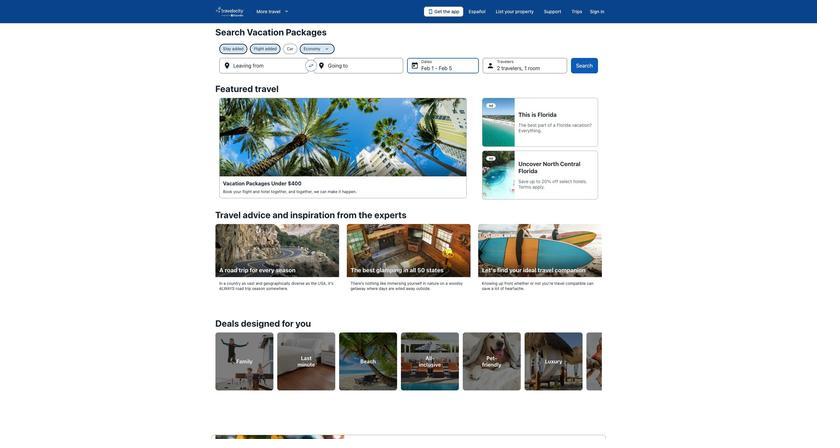 Task type: vqa. For each thing, say whether or not it's contained in the screenshot.
THE 2 TRAVELERS image
no



Task type: describe. For each thing, give the bounding box(es) containing it.
travelocity logo image
[[215, 6, 244, 17]]

travel advice and inspiration from the experts region
[[211, 206, 606, 303]]

swap origin and destination values image
[[308, 63, 314, 69]]

next image
[[598, 356, 606, 364]]



Task type: locate. For each thing, give the bounding box(es) containing it.
previous image
[[211, 356, 219, 364]]

main content
[[0, 23, 817, 439]]

download the app button image
[[428, 9, 433, 14]]

featured travel region
[[211, 80, 606, 206]]



